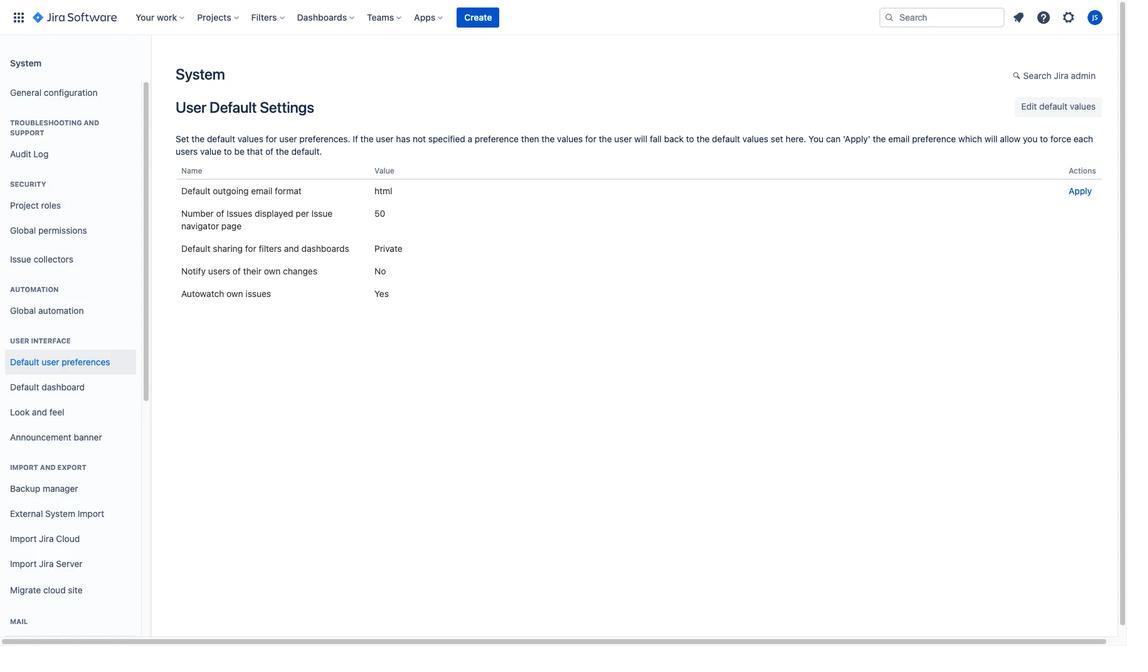 Task type: vqa. For each thing, say whether or not it's contained in the screenshot.
From
no



Task type: locate. For each thing, give the bounding box(es) containing it.
1 horizontal spatial will
[[985, 134, 998, 144]]

default.
[[291, 146, 322, 157]]

email
[[889, 134, 910, 144], [251, 186, 273, 196]]

allow
[[1000, 134, 1021, 144]]

to
[[686, 134, 694, 144], [1040, 134, 1048, 144], [224, 146, 232, 157]]

users up autowatch own issues
[[208, 266, 230, 277]]

set the default values for user preferences. if the user has not specified a preference then the values for the user will fall back to the default values set here. you can 'apply' the email preference which will allow you to force each users value to be that of the default.
[[176, 134, 1094, 157]]

fall
[[650, 134, 662, 144]]

of up page on the left
[[216, 208, 224, 219]]

the right if
[[361, 134, 374, 144]]

autowatch own issues
[[181, 289, 271, 299]]

value
[[375, 166, 395, 176]]

default for for
[[181, 244, 211, 254]]

1 vertical spatial issue
[[10, 254, 31, 265]]

and up backup manager
[[40, 464, 56, 472]]

and right filters
[[284, 244, 299, 254]]

and for troubleshooting and support
[[84, 119, 99, 127]]

1 horizontal spatial system
[[45, 509, 75, 519]]

project roles
[[10, 200, 61, 211]]

page
[[221, 221, 242, 232]]

to right back
[[686, 134, 694, 144]]

general configuration link
[[5, 80, 136, 105]]

default
[[210, 99, 257, 116], [181, 186, 211, 196], [181, 244, 211, 254], [10, 357, 39, 367], [10, 382, 39, 393]]

user
[[279, 134, 297, 144], [376, 134, 394, 144], [615, 134, 632, 144], [42, 357, 59, 367]]

own right their
[[264, 266, 281, 277]]

you
[[809, 134, 824, 144]]

0 horizontal spatial email
[[251, 186, 273, 196]]

0 horizontal spatial to
[[224, 146, 232, 157]]

global automation
[[10, 305, 84, 316]]

values up that
[[238, 134, 263, 144]]

audit log link
[[5, 142, 136, 167]]

2 preference from the left
[[912, 134, 956, 144]]

0 vertical spatial issue
[[312, 208, 333, 219]]

system down manager
[[45, 509, 75, 519]]

global automation link
[[5, 299, 136, 324]]

email up displayed
[[251, 186, 273, 196]]

of inside set the default values for user preferences. if the user has not specified a preference then the values for the user will fall back to the default values set here. you can 'apply' the email preference which will allow you to force each users value to be that of the default.
[[265, 146, 274, 157]]

for down settings
[[266, 134, 277, 144]]

jira for admin
[[1054, 70, 1069, 81]]

issue right the per
[[312, 208, 333, 219]]

and left feel
[[32, 407, 47, 418]]

automation group
[[5, 272, 136, 328]]

default right edit
[[1040, 101, 1068, 112]]

then
[[521, 134, 539, 144]]

default user preferences
[[10, 357, 110, 367]]

user left the interface
[[10, 337, 29, 345]]

issue
[[312, 208, 333, 219], [10, 254, 31, 265]]

jira software image
[[33, 10, 117, 25], [33, 10, 117, 25]]

import for import jira cloud
[[10, 534, 37, 544]]

0 horizontal spatial own
[[227, 289, 243, 299]]

1 horizontal spatial of
[[233, 266, 241, 277]]

global permissions link
[[5, 218, 136, 243]]

default down the "user interface" at left bottom
[[10, 357, 39, 367]]

small image
[[1013, 71, 1023, 81]]

1 vertical spatial user
[[10, 337, 29, 345]]

dashboards button
[[293, 7, 360, 27]]

the left default.
[[276, 146, 289, 157]]

1 horizontal spatial default
[[712, 134, 740, 144]]

preference right the a
[[475, 134, 519, 144]]

global down automation
[[10, 305, 36, 316]]

0 horizontal spatial for
[[245, 244, 256, 254]]

default up look
[[10, 382, 39, 393]]

import jira server link
[[5, 552, 136, 577]]

your work button
[[132, 7, 190, 27]]

of
[[265, 146, 274, 157], [216, 208, 224, 219], [233, 266, 241, 277]]

number of issues displayed per issue navigator page
[[181, 208, 333, 232]]

backup manager
[[10, 484, 78, 494]]

will left allow
[[985, 134, 998, 144]]

1 horizontal spatial users
[[208, 266, 230, 277]]

user up default.
[[279, 134, 297, 144]]

0 horizontal spatial of
[[216, 208, 224, 219]]

1 preference from the left
[[475, 134, 519, 144]]

import up migrate
[[10, 559, 37, 569]]

import
[[10, 464, 38, 472], [78, 509, 104, 519], [10, 534, 37, 544], [10, 559, 37, 569]]

Search field
[[880, 7, 1005, 27]]

issue inside number of issues displayed per issue navigator page
[[312, 208, 333, 219]]

jira
[[1054, 70, 1069, 81], [39, 534, 54, 544], [39, 559, 54, 569]]

0 horizontal spatial user
[[10, 337, 29, 345]]

user up set on the top of the page
[[176, 99, 206, 116]]

teams button
[[363, 7, 407, 27]]

global down the project
[[10, 225, 36, 236]]

notifications image
[[1011, 10, 1027, 25]]

1 horizontal spatial own
[[264, 266, 281, 277]]

1 horizontal spatial to
[[686, 134, 694, 144]]

collectors
[[34, 254, 73, 265]]

2 global from the top
[[10, 305, 36, 316]]

autowatch
[[181, 289, 224, 299]]

default for preferences
[[10, 357, 39, 367]]

to right you
[[1040, 134, 1048, 144]]

1 vertical spatial global
[[10, 305, 36, 316]]

own
[[264, 266, 281, 277], [227, 289, 243, 299]]

banner containing your work
[[0, 0, 1118, 35]]

1 horizontal spatial user
[[176, 99, 206, 116]]

user left has
[[376, 134, 394, 144]]

issues
[[227, 208, 252, 219]]

jira left cloud
[[39, 534, 54, 544]]

global inside security group
[[10, 225, 36, 236]]

and inside group
[[40, 464, 56, 472]]

automation
[[10, 285, 59, 294]]

banner
[[0, 0, 1118, 35]]

0 vertical spatial global
[[10, 225, 36, 236]]

import down external
[[10, 534, 37, 544]]

yes
[[375, 289, 389, 299]]

edit default values link
[[1015, 97, 1102, 117]]

own left "issues"
[[227, 289, 243, 299]]

0 vertical spatial of
[[265, 146, 274, 157]]

import inside import jira cloud link
[[10, 534, 37, 544]]

apply link
[[1069, 186, 1092, 196]]

to left be at the top left of the page
[[224, 146, 232, 157]]

and
[[84, 119, 99, 127], [284, 244, 299, 254], [32, 407, 47, 418], [40, 464, 56, 472]]

and inside user interface group
[[32, 407, 47, 418]]

user inside group
[[10, 337, 29, 345]]

0 horizontal spatial users
[[176, 146, 198, 157]]

jira left "admin"
[[1054, 70, 1069, 81]]

system right sidebar navigation icon
[[176, 65, 225, 83]]

search image
[[885, 12, 895, 22]]

1 vertical spatial jira
[[39, 534, 54, 544]]

issue collectors link
[[5, 247, 136, 272]]

preferences
[[62, 357, 110, 367]]

global inside automation group
[[10, 305, 36, 316]]

search
[[1024, 70, 1052, 81]]

0 vertical spatial jira
[[1054, 70, 1069, 81]]

default up notify
[[181, 244, 211, 254]]

apps button
[[410, 7, 448, 27]]

1 global from the top
[[10, 225, 36, 236]]

your profile and settings image
[[1088, 10, 1103, 25]]

email right 'apply'
[[889, 134, 910, 144]]

import inside "external system import" link
[[78, 509, 104, 519]]

default left set
[[712, 134, 740, 144]]

0 vertical spatial user
[[176, 99, 206, 116]]

and inside troubleshooting and support
[[84, 119, 99, 127]]

1 horizontal spatial email
[[889, 134, 910, 144]]

values right the "then"
[[557, 134, 583, 144]]

1 vertical spatial own
[[227, 289, 243, 299]]

2 horizontal spatial to
[[1040, 134, 1048, 144]]

0 vertical spatial users
[[176, 146, 198, 157]]

set
[[176, 134, 189, 144]]

announcement banner
[[10, 432, 102, 443]]

2 will from the left
[[985, 134, 998, 144]]

import inside import jira server link
[[10, 559, 37, 569]]

1 vertical spatial users
[[208, 266, 230, 277]]

a
[[468, 134, 473, 144]]

system up general
[[10, 57, 41, 68]]

user down the interface
[[42, 357, 59, 367]]

1 horizontal spatial preference
[[912, 134, 956, 144]]

filters
[[251, 12, 277, 22]]

2 horizontal spatial default
[[1040, 101, 1068, 112]]

user interface group
[[5, 324, 136, 454]]

teams
[[367, 12, 394, 22]]

create
[[465, 12, 492, 22]]

permissions
[[38, 225, 87, 236]]

sharing
[[213, 244, 243, 254]]

default up "value"
[[207, 134, 235, 144]]

import up the backup
[[10, 464, 38, 472]]

no
[[375, 266, 386, 277]]

import down backup manager link
[[78, 509, 104, 519]]

user
[[176, 99, 206, 116], [10, 337, 29, 345]]

site
[[68, 585, 83, 596]]

users down set on the top of the page
[[176, 146, 198, 157]]

html
[[375, 186, 392, 196]]

0 horizontal spatial preference
[[475, 134, 519, 144]]

jira left server
[[39, 559, 54, 569]]

will
[[635, 134, 648, 144], [985, 134, 998, 144]]

format
[[275, 186, 302, 196]]

1 vertical spatial email
[[251, 186, 273, 196]]

audit log
[[10, 148, 49, 159]]

automation
[[38, 305, 84, 316]]

preference left which in the right of the page
[[912, 134, 956, 144]]

2 horizontal spatial of
[[265, 146, 274, 157]]

1 vertical spatial of
[[216, 208, 224, 219]]

1 horizontal spatial issue
[[312, 208, 333, 219]]

2 horizontal spatial for
[[585, 134, 597, 144]]

be
[[234, 146, 245, 157]]

for right the "then"
[[585, 134, 597, 144]]

set
[[771, 134, 784, 144]]

0 vertical spatial own
[[264, 266, 281, 277]]

preference
[[475, 134, 519, 144], [912, 134, 956, 144]]

mail
[[10, 618, 28, 626]]

default inside default user preferences link
[[10, 357, 39, 367]]

issues
[[246, 289, 271, 299]]

work
[[157, 12, 177, 22]]

displayed
[[255, 208, 293, 219]]

external system import
[[10, 509, 104, 519]]

of right that
[[265, 146, 274, 157]]

notify users of their own changes
[[181, 266, 317, 277]]

0 horizontal spatial will
[[635, 134, 648, 144]]

default down "name"
[[181, 186, 211, 196]]

0 vertical spatial email
[[889, 134, 910, 144]]

of left their
[[233, 266, 241, 277]]

private
[[375, 244, 403, 254]]

and down the general configuration link
[[84, 119, 99, 127]]

security
[[10, 180, 46, 188]]

default dashboard link
[[5, 375, 136, 400]]

2 vertical spatial jira
[[39, 559, 54, 569]]

will left fall
[[635, 134, 648, 144]]

settings image
[[1062, 10, 1077, 25]]

server
[[56, 559, 82, 569]]

2 horizontal spatial system
[[176, 65, 225, 83]]

user for user interface
[[10, 337, 29, 345]]

issue left collectors
[[10, 254, 31, 265]]

for left filters
[[245, 244, 256, 254]]

import and export group
[[5, 451, 136, 609]]



Task type: describe. For each thing, give the bounding box(es) containing it.
troubleshooting
[[10, 119, 82, 127]]

appswitcher icon image
[[11, 10, 26, 25]]

values left set
[[743, 134, 769, 144]]

actions
[[1069, 166, 1097, 176]]

cloud
[[43, 585, 66, 596]]

user for user default settings
[[176, 99, 206, 116]]

of inside number of issues displayed per issue navigator page
[[216, 208, 224, 219]]

general
[[10, 87, 42, 98]]

global for global permissions
[[10, 225, 36, 236]]

migrate
[[10, 585, 41, 596]]

preferences.
[[300, 134, 351, 144]]

50
[[375, 208, 385, 219]]

2 vertical spatial of
[[233, 266, 241, 277]]

look and feel link
[[5, 400, 136, 425]]

user left fall
[[615, 134, 632, 144]]

values down "admin"
[[1070, 101, 1096, 112]]

which
[[959, 134, 983, 144]]

import jira server
[[10, 559, 82, 569]]

you
[[1023, 134, 1038, 144]]

projects
[[197, 12, 231, 22]]

value
[[200, 146, 222, 157]]

import jira cloud link
[[5, 527, 136, 552]]

the right the "then"
[[542, 134, 555, 144]]

if
[[353, 134, 358, 144]]

dashboards
[[302, 244, 349, 254]]

dashboards
[[297, 12, 347, 22]]

the right set on the top of the page
[[192, 134, 205, 144]]

issue collectors
[[10, 254, 73, 265]]

each
[[1074, 134, 1094, 144]]

backup manager link
[[5, 477, 136, 502]]

global for global automation
[[10, 305, 36, 316]]

0 horizontal spatial issue
[[10, 254, 31, 265]]

the right 'apply'
[[873, 134, 886, 144]]

the right back
[[697, 134, 710, 144]]

dashboard
[[42, 382, 85, 393]]

the left fall
[[599, 134, 612, 144]]

general configuration
[[10, 87, 98, 98]]

import and export
[[10, 464, 86, 472]]

global permissions
[[10, 225, 87, 236]]

force
[[1051, 134, 1072, 144]]

import jira cloud
[[10, 534, 80, 544]]

import for import and export
[[10, 464, 38, 472]]

look and feel
[[10, 407, 64, 418]]

jira for cloud
[[39, 534, 54, 544]]

0 horizontal spatial system
[[10, 57, 41, 68]]

jira for server
[[39, 559, 54, 569]]

security group
[[5, 167, 136, 247]]

1 horizontal spatial for
[[266, 134, 277, 144]]

log
[[34, 148, 49, 159]]

help image
[[1037, 10, 1052, 25]]

notify
[[181, 266, 206, 277]]

admin
[[1071, 70, 1096, 81]]

announcement banner link
[[5, 425, 136, 451]]

project roles link
[[5, 193, 136, 218]]

manager
[[43, 484, 78, 494]]

external system import link
[[5, 502, 136, 527]]

default dashboard
[[10, 382, 85, 393]]

email inside set the default values for user preferences. if the user has not specified a preference then the values for the user will fall back to the default values set here. you can 'apply' the email preference which will allow you to force each users value to be that of the default.
[[889, 134, 910, 144]]

project
[[10, 200, 39, 211]]

support
[[10, 129, 44, 137]]

apps
[[414, 12, 436, 22]]

user inside group
[[42, 357, 59, 367]]

users inside set the default values for user preferences. if the user has not specified a preference then the values for the user will fall back to the default values set here. you can 'apply' the email preference which will allow you to force each users value to be that of the default.
[[176, 146, 198, 157]]

settings
[[260, 99, 314, 116]]

back
[[664, 134, 684, 144]]

navigator
[[181, 221, 219, 232]]

user interface
[[10, 337, 71, 345]]

name
[[181, 166, 202, 176]]

filters
[[259, 244, 282, 254]]

default for email
[[181, 186, 211, 196]]

default user preferences link
[[5, 350, 136, 375]]

default up be at the top left of the page
[[210, 99, 257, 116]]

not
[[413, 134, 426, 144]]

and for look and feel
[[32, 407, 47, 418]]

and for import and export
[[40, 464, 56, 472]]

can
[[826, 134, 841, 144]]

audit
[[10, 148, 31, 159]]

troubleshooting and support group
[[5, 105, 136, 171]]

search jira admin link
[[1007, 67, 1102, 87]]

default outgoing email format
[[181, 186, 302, 196]]

'apply'
[[843, 134, 871, 144]]

primary element
[[8, 0, 880, 35]]

backup
[[10, 484, 40, 494]]

migrate cloud site link
[[5, 577, 136, 605]]

create button
[[457, 7, 500, 27]]

roles
[[41, 200, 61, 211]]

outgoing
[[213, 186, 249, 196]]

search jira admin
[[1024, 70, 1096, 81]]

external
[[10, 509, 43, 519]]

edit
[[1022, 101, 1037, 112]]

that
[[247, 146, 263, 157]]

specified
[[428, 134, 465, 144]]

0 horizontal spatial default
[[207, 134, 235, 144]]

filters button
[[248, 7, 290, 27]]

default inside default dashboard link
[[10, 382, 39, 393]]

system inside import and export group
[[45, 509, 75, 519]]

number
[[181, 208, 214, 219]]

1 will from the left
[[635, 134, 648, 144]]

user default settings
[[176, 99, 314, 116]]

banner
[[74, 432, 102, 443]]

per
[[296, 208, 309, 219]]

your
[[136, 12, 155, 22]]

configuration
[[44, 87, 98, 98]]

import for import jira server
[[10, 559, 37, 569]]

announcement
[[10, 432, 71, 443]]

migrate cloud site
[[10, 585, 83, 596]]

sidebar navigation image
[[137, 50, 164, 75]]



